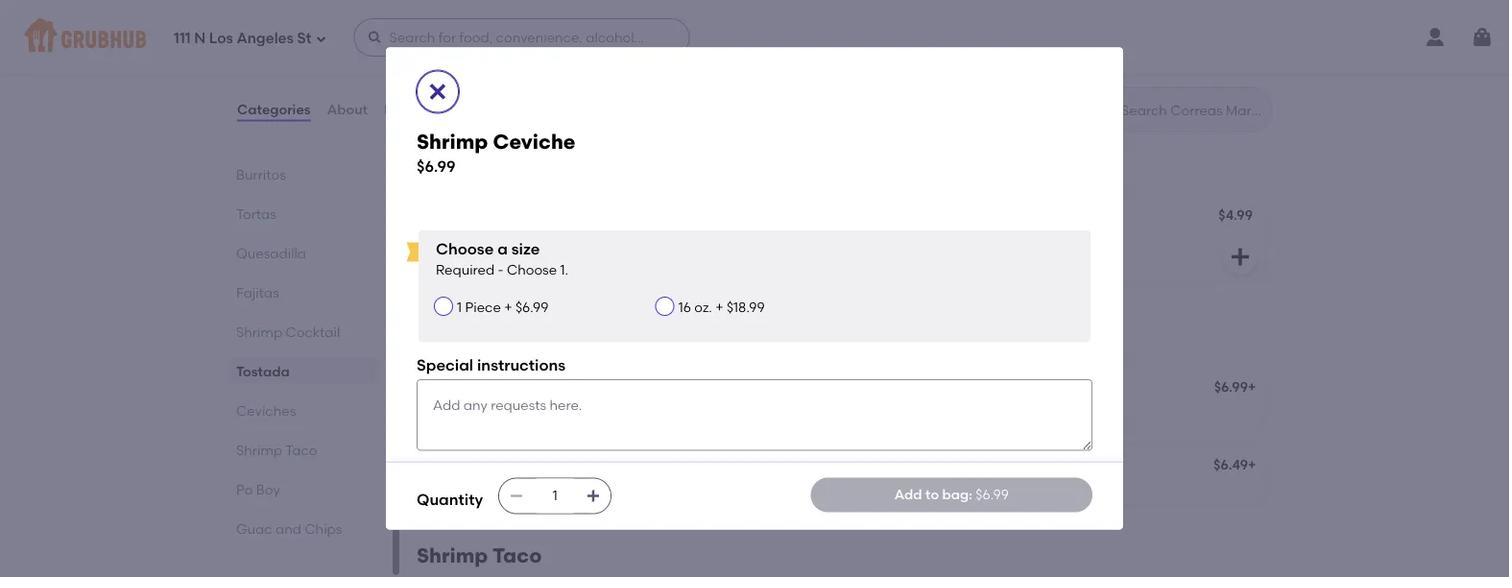 Task type: describe. For each thing, give the bounding box(es) containing it.
po boy tab
[[236, 479, 371, 499]]

1 horizontal spatial taco
[[493, 544, 542, 568]]

to
[[926, 487, 940, 503]]

$4.99 button
[[851, 195, 1266, 282]]

special instructions
[[417, 355, 566, 374]]

angeles
[[237, 30, 294, 47]]

choose a size required - choose 1.
[[436, 240, 569, 278]]

tortas
[[236, 206, 277, 222]]

oz.
[[695, 299, 713, 315]]

shrimp cocktail inside tab
[[236, 324, 340, 340]]

tortas tab
[[236, 204, 371, 224]]

bag:
[[943, 487, 973, 503]]

burritos tab
[[236, 164, 371, 184]]

reviews
[[384, 101, 438, 118]]

and
[[276, 521, 302, 537]]

size
[[512, 240, 540, 258]]

svg image inside the main navigation navigation
[[1471, 26, 1495, 49]]

$18.99
[[727, 299, 765, 315]]

16 oz. + $18.99
[[679, 299, 765, 315]]

reviews button
[[383, 75, 439, 144]]

$6.99 up $6.49 in the bottom right of the page
[[1215, 378, 1249, 395]]

shrimp inside tab
[[236, 324, 282, 340]]

$7.99 +
[[787, 456, 826, 473]]

ceviche for shrimp ceviche
[[912, 380, 966, 397]]

add
[[895, 487, 923, 503]]

po boy
[[236, 481, 280, 498]]

chips
[[305, 521, 342, 537]]

categories button
[[236, 75, 312, 144]]

1 horizontal spatial ceviches
[[417, 322, 510, 347]]

shrimp cocktail tab
[[236, 322, 371, 342]]

$4.99
[[1219, 206, 1253, 223]]

about
[[327, 101, 368, 118]]

$6.49 +
[[1214, 456, 1257, 473]]

shrimp inside shrimp ceviche $6.99
[[417, 129, 488, 154]]

a
[[498, 240, 508, 258]]

0 horizontal spatial svg image
[[316, 33, 327, 45]]

1 vertical spatial choose
[[507, 261, 557, 278]]

st
[[297, 30, 312, 47]]

$6.99 inside shrimp ceviche $6.99
[[417, 157, 456, 175]]

quesadilla tab
[[236, 243, 371, 263]]

1
[[457, 299, 462, 315]]

1 vertical spatial shrimp cocktail
[[432, 66, 538, 82]]

1 vertical spatial cocktail
[[482, 66, 538, 82]]

quesadilla
[[236, 245, 306, 261]]

111
[[174, 30, 191, 47]]

0 vertical spatial tostada
[[417, 150, 499, 175]]

quantity
[[417, 490, 483, 509]]

main navigation navigation
[[0, 0, 1510, 75]]

shrimp ceviche $6.99
[[417, 129, 576, 175]]



Task type: vqa. For each thing, say whether or not it's contained in the screenshot.
'results'
no



Task type: locate. For each thing, give the bounding box(es) containing it.
shrimp taco tab
[[236, 440, 371, 460]]

seller for shrimp
[[471, 42, 503, 56]]

ceviches tab
[[236, 401, 371, 421]]

shrimp taco inside tab
[[236, 442, 317, 458]]

los
[[209, 30, 233, 47]]

ceviche inside shrimp ceviche $6.99
[[493, 129, 576, 154]]

ceviches up shrimp taco tab
[[236, 402, 296, 419]]

mango
[[432, 458, 478, 475]]

0 vertical spatial taco
[[286, 442, 317, 458]]

0 vertical spatial shrimp taco
[[236, 442, 317, 458]]

taco inside tab
[[286, 442, 317, 458]]

fish ceviche
[[863, 458, 946, 475]]

seller for aguachile
[[471, 361, 503, 375]]

tostada inside "tab"
[[236, 363, 290, 379]]

best for aguachile
[[444, 361, 468, 375]]

0 vertical spatial cocktail
[[493, 4, 580, 28]]

ceviches inside tab
[[236, 402, 296, 419]]

cocktail inside tab
[[286, 324, 340, 340]]

1.
[[560, 261, 569, 278]]

1 horizontal spatial shrimp taco
[[417, 544, 542, 568]]

tostada down reviews 'button'
[[417, 150, 499, 175]]

shrimp taco down quantity
[[417, 544, 542, 568]]

1 vertical spatial best
[[444, 361, 468, 375]]

0 vertical spatial choose
[[436, 240, 494, 258]]

$6.99 up $7.99
[[784, 378, 818, 395]]

1 horizontal spatial tostada
[[417, 150, 499, 175]]

shrimp taco up boy
[[236, 442, 317, 458]]

Search Correas Mariscos & Cocina  search field
[[1120, 101, 1267, 119]]

aguachile ceviche
[[432, 384, 557, 400]]

1 horizontal spatial choose
[[507, 261, 557, 278]]

boy
[[256, 481, 280, 498]]

choose down size at the top left of page
[[507, 261, 557, 278]]

cocktail
[[493, 4, 580, 28], [482, 66, 538, 82], [286, 324, 340, 340]]

0 horizontal spatial tostada
[[236, 363, 290, 379]]

1 $6.99 + from the left
[[784, 378, 826, 395]]

2 seller from the top
[[471, 361, 503, 375]]

n
[[194, 30, 206, 47]]

po
[[236, 481, 253, 498]]

2 best from the top
[[444, 361, 468, 375]]

fajitas tab
[[236, 282, 371, 303]]

$6.99 right 'piece'
[[516, 299, 549, 315]]

tostada down shrimp cocktail tab
[[236, 363, 290, 379]]

ceviche for fish ceviche
[[892, 458, 946, 475]]

fish
[[863, 458, 889, 475]]

shrimp
[[417, 4, 488, 28], [432, 66, 479, 82], [417, 129, 488, 154], [236, 324, 282, 340], [863, 380, 909, 397], [236, 442, 282, 458], [482, 458, 528, 475], [417, 544, 488, 568]]

2 vertical spatial cocktail
[[286, 324, 340, 340]]

tostada
[[417, 150, 499, 175], [236, 363, 290, 379]]

0 vertical spatial seller
[[471, 42, 503, 56]]

0 horizontal spatial ceviches
[[236, 402, 296, 419]]

2 $6.99 + from the left
[[1215, 378, 1257, 395]]

choose up required
[[436, 240, 494, 258]]

best seller
[[444, 42, 503, 56], [444, 361, 503, 375]]

$6.99 down reviews 'button'
[[417, 157, 456, 175]]

taco up po boy tab
[[286, 442, 317, 458]]

svg image
[[367, 30, 383, 45], [316, 33, 327, 45]]

1 vertical spatial tostada
[[236, 363, 290, 379]]

about button
[[326, 75, 369, 144]]

0 horizontal spatial taco
[[286, 442, 317, 458]]

0 horizontal spatial choose
[[436, 240, 494, 258]]

Special instructions text field
[[417, 379, 1093, 451]]

1 vertical spatial shrimp taco
[[417, 544, 542, 568]]

1 piece + $6.99
[[457, 299, 549, 315]]

$6.99 + up $6.49 +
[[1215, 378, 1257, 395]]

shrimp ceviche
[[863, 380, 966, 397]]

1 best from the top
[[444, 42, 468, 56]]

$6.49
[[1214, 456, 1249, 473]]

best
[[444, 42, 468, 56], [444, 361, 468, 375]]

0 vertical spatial best seller
[[444, 42, 503, 56]]

ceviches
[[417, 322, 510, 347], [236, 402, 296, 419]]

tab
[[236, 125, 371, 145]]

add to bag: $6.99
[[895, 487, 1009, 503]]

1 vertical spatial best seller
[[444, 361, 503, 375]]

ceviches down 1
[[417, 322, 510, 347]]

shrimp inside tab
[[236, 442, 282, 458]]

Input item quantity number field
[[534, 479, 577, 513]]

$6.99 +
[[784, 378, 826, 395], [1215, 378, 1257, 395]]

+
[[504, 299, 512, 315], [716, 299, 724, 315], [818, 378, 826, 395], [1249, 378, 1257, 395], [818, 456, 826, 473], [1249, 456, 1257, 473]]

1 horizontal spatial $6.99 +
[[1215, 378, 1257, 395]]

ceviche for aguachile ceviche
[[503, 384, 557, 400]]

2 best seller from the top
[[444, 361, 503, 375]]

guac and chips tab
[[236, 519, 371, 539]]

0 vertical spatial ceviches
[[417, 322, 510, 347]]

best seller for aguachile
[[444, 361, 503, 375]]

burritos
[[236, 166, 286, 182]]

ceviche for shrimp ceviche $6.99
[[493, 129, 576, 154]]

shrimp taco
[[236, 442, 317, 458], [417, 544, 542, 568]]

2 vertical spatial shrimp cocktail
[[236, 324, 340, 340]]

ceviche
[[493, 129, 576, 154], [912, 380, 966, 397], [503, 384, 557, 400], [532, 458, 586, 475], [892, 458, 946, 475]]

piece
[[465, 299, 501, 315]]

choose
[[436, 240, 494, 258], [507, 261, 557, 278]]

$6.99 right "bag:"
[[976, 487, 1009, 503]]

1 vertical spatial seller
[[471, 361, 503, 375]]

$7.99
[[787, 456, 818, 473]]

tostada tab
[[236, 361, 371, 381]]

0 vertical spatial best
[[444, 42, 468, 56]]

1 seller from the top
[[471, 42, 503, 56]]

111 n los angeles st
[[174, 30, 312, 47]]

seller
[[471, 42, 503, 56], [471, 361, 503, 375]]

categories
[[237, 101, 311, 118]]

best for shrimp
[[444, 42, 468, 56]]

0 horizontal spatial shrimp taco
[[236, 442, 317, 458]]

shrimp cocktail
[[417, 4, 580, 28], [432, 66, 538, 82], [236, 324, 340, 340]]

$6.99
[[417, 157, 456, 175], [516, 299, 549, 315], [784, 378, 818, 395], [1215, 378, 1249, 395], [976, 487, 1009, 503]]

1 vertical spatial ceviches
[[236, 402, 296, 419]]

aguachile
[[432, 384, 500, 400]]

taco down input item quantity 'number field'
[[493, 544, 542, 568]]

1 horizontal spatial svg image
[[367, 30, 383, 45]]

taco
[[286, 442, 317, 458], [493, 544, 542, 568]]

$6.99 + up $7.99 +
[[784, 378, 826, 395]]

guac and chips
[[236, 521, 342, 537]]

mango shrimp ceviche
[[432, 458, 586, 475]]

fajitas
[[236, 284, 279, 301]]

instructions
[[477, 355, 566, 374]]

-
[[498, 261, 504, 278]]

1 vertical spatial taco
[[493, 544, 542, 568]]

svg image
[[1471, 26, 1495, 49], [426, 80, 450, 103], [1229, 245, 1252, 268], [509, 488, 525, 504], [586, 488, 601, 504]]

required
[[436, 261, 495, 278]]

best seller for shrimp
[[444, 42, 503, 56]]

0 horizontal spatial $6.99 +
[[784, 378, 826, 395]]

special
[[417, 355, 474, 374]]

1 best seller from the top
[[444, 42, 503, 56]]

16
[[679, 299, 691, 315]]

guac
[[236, 521, 272, 537]]

0 vertical spatial shrimp cocktail
[[417, 4, 580, 28]]



